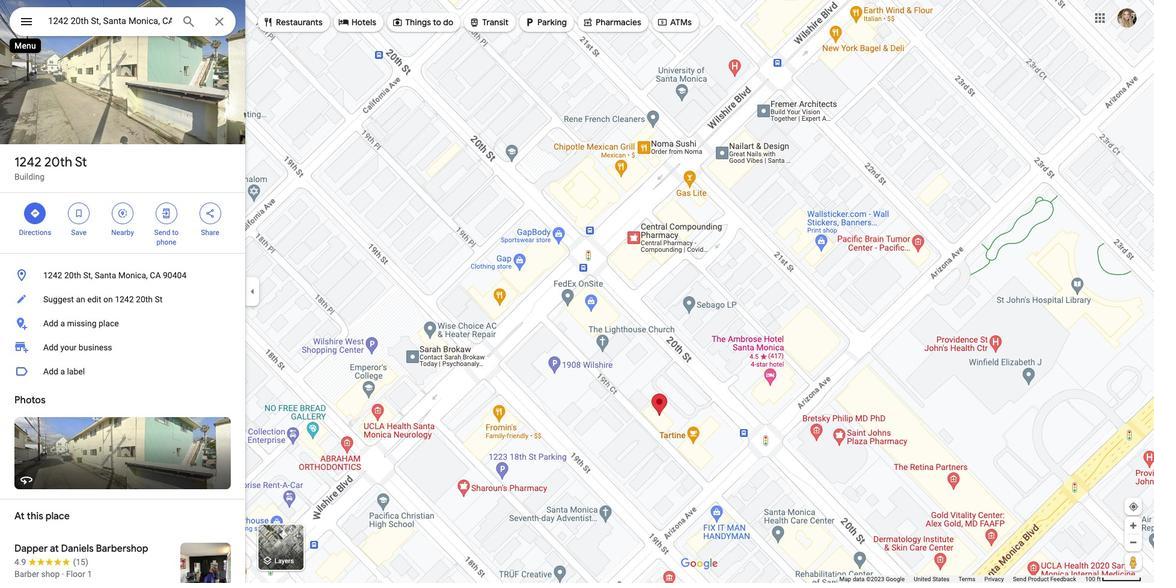 Task type: vqa. For each thing, say whether or not it's contained in the screenshot.
LAYERS
yes



Task type: locate. For each thing, give the bounding box(es) containing it.
suggest an edit on 1242 20th st button
[[0, 287, 245, 311]]

 parking
[[524, 16, 567, 29]]

privacy
[[985, 576, 1004, 583]]


[[117, 207, 128, 220]]

 button
[[10, 7, 43, 38]]

directions
[[19, 228, 51, 237]]

1 vertical spatial a
[[60, 367, 65, 376]]

send inside send to phone
[[154, 228, 170, 237]]

1 a from the top
[[60, 319, 65, 328]]

1 horizontal spatial st
[[155, 295, 163, 304]]

0 horizontal spatial to
[[172, 228, 179, 237]]

0 horizontal spatial st
[[75, 154, 87, 171]]

st
[[75, 154, 87, 171], [155, 295, 163, 304]]

label
[[67, 367, 85, 376]]

1242 right on
[[115, 295, 134, 304]]

an
[[76, 295, 85, 304]]

hotels
[[352, 17, 376, 28]]

send left product
[[1013, 576, 1027, 583]]

1 vertical spatial 20th
[[64, 271, 81, 280]]

2 a from the top
[[60, 367, 65, 376]]

0 vertical spatial to
[[433, 17, 441, 28]]

google account: michelle dermenjian  
(michelle.dermenjian@adept.ai) image
[[1118, 8, 1137, 27]]

 atms
[[657, 16, 692, 29]]

3 add from the top
[[43, 367, 58, 376]]

0 horizontal spatial place
[[46, 510, 70, 522]]

at
[[50, 543, 59, 555]]

map data ©2023 google
[[840, 576, 905, 583]]

0 vertical spatial st
[[75, 154, 87, 171]]

footer containing map data ©2023 google
[[840, 575, 1086, 583]]

show your location image
[[1129, 501, 1139, 512]]

a inside add a label 'button'
[[60, 367, 65, 376]]

feedback
[[1051, 576, 1077, 583]]

20th inside button
[[64, 271, 81, 280]]

1242 up building
[[14, 154, 41, 171]]

send to phone
[[154, 228, 179, 247]]

2 add from the top
[[43, 343, 58, 352]]

2 vertical spatial 1242
[[115, 295, 134, 304]]

1242 for st
[[14, 154, 41, 171]]

1 vertical spatial 1242
[[43, 271, 62, 280]]

at this place
[[14, 510, 70, 522]]

a for label
[[60, 367, 65, 376]]

product
[[1028, 576, 1049, 583]]

0 vertical spatial 1242
[[14, 154, 41, 171]]

20th for st,
[[64, 271, 81, 280]]

1242 inside button
[[43, 271, 62, 280]]

add a label button
[[0, 360, 245, 384]]

1242 20th st main content
[[0, 0, 245, 583]]

1 horizontal spatial 1242
[[43, 271, 62, 280]]

1 vertical spatial add
[[43, 343, 58, 352]]

zoom in image
[[1129, 521, 1138, 530]]

a left the label
[[60, 367, 65, 376]]

20th up building
[[44, 154, 72, 171]]

place inside button
[[99, 319, 119, 328]]

shop
[[41, 569, 60, 579]]

1242 20th St, Santa Monica, CA 90404 field
[[10, 7, 236, 36]]


[[30, 207, 41, 220]]

add your business
[[43, 343, 112, 352]]

add for add a label
[[43, 367, 58, 376]]

footer
[[840, 575, 1086, 583]]

to up phone
[[172, 228, 179, 237]]

add inside button
[[43, 319, 58, 328]]

place down on
[[99, 319, 119, 328]]

100 ft
[[1086, 576, 1101, 583]]

20th left "st,"
[[64, 271, 81, 280]]

 search field
[[10, 7, 236, 38]]


[[19, 13, 34, 30]]

add a missing place button
[[0, 311, 245, 336]]

1 vertical spatial send
[[1013, 576, 1027, 583]]

1 horizontal spatial send
[[1013, 576, 1027, 583]]

send inside button
[[1013, 576, 1027, 583]]

0 vertical spatial 20th
[[44, 154, 72, 171]]

1 horizontal spatial place
[[99, 319, 119, 328]]

a inside add a missing place button
[[60, 319, 65, 328]]

add your business link
[[0, 336, 245, 360]]

1242 20th st building
[[14, 154, 87, 182]]

united
[[914, 576, 931, 583]]

90404
[[163, 271, 187, 280]]

1 vertical spatial to
[[172, 228, 179, 237]]

send product feedback
[[1013, 576, 1077, 583]]

st down ca
[[155, 295, 163, 304]]

to left do
[[433, 17, 441, 28]]

0 horizontal spatial 1242
[[14, 154, 41, 171]]

2 horizontal spatial 1242
[[115, 295, 134, 304]]

floor
[[66, 569, 85, 579]]

None field
[[48, 14, 172, 28]]

map
[[840, 576, 851, 583]]

1 add from the top
[[43, 319, 58, 328]]

20th inside the 1242 20th st building
[[44, 154, 72, 171]]

add down suggest at the left
[[43, 319, 58, 328]]

send for send to phone
[[154, 228, 170, 237]]

dapper
[[14, 543, 48, 555]]

ca
[[150, 271, 161, 280]]

send for send product feedback
[[1013, 576, 1027, 583]]

transit
[[482, 17, 509, 28]]

send up phone
[[154, 228, 170, 237]]

place
[[99, 319, 119, 328], [46, 510, 70, 522]]

 things to do
[[392, 16, 454, 29]]

place right this
[[46, 510, 70, 522]]

send
[[154, 228, 170, 237], [1013, 576, 1027, 583]]

a left missing
[[60, 319, 65, 328]]

1 vertical spatial place
[[46, 510, 70, 522]]

st up  on the left
[[75, 154, 87, 171]]

to
[[433, 17, 441, 28], [172, 228, 179, 237]]

things
[[405, 17, 431, 28]]

·
[[62, 569, 64, 579]]

1242 20th st, santa monica, ca 90404
[[43, 271, 187, 280]]

1242 for st,
[[43, 271, 62, 280]]

a
[[60, 319, 65, 328], [60, 367, 65, 376]]

0 vertical spatial place
[[99, 319, 119, 328]]

20th
[[44, 154, 72, 171], [64, 271, 81, 280], [136, 295, 153, 304]]

santa
[[95, 271, 116, 280]]

on
[[103, 295, 113, 304]]

add left the label
[[43, 367, 58, 376]]

0 vertical spatial send
[[154, 228, 170, 237]]

1242 up suggest at the left
[[43, 271, 62, 280]]


[[583, 16, 593, 29]]

0 vertical spatial add
[[43, 319, 58, 328]]

2 vertical spatial add
[[43, 367, 58, 376]]

your
[[60, 343, 77, 352]]


[[73, 207, 84, 220]]

1242 inside the 1242 20th st building
[[14, 154, 41, 171]]

1 horizontal spatial to
[[433, 17, 441, 28]]

0 vertical spatial a
[[60, 319, 65, 328]]

20th down ca
[[136, 295, 153, 304]]

(15)
[[73, 557, 88, 567]]

add left your
[[43, 343, 58, 352]]

add inside 'button'
[[43, 367, 58, 376]]

1 vertical spatial st
[[155, 295, 163, 304]]

add
[[43, 319, 58, 328], [43, 343, 58, 352], [43, 367, 58, 376]]

suggest
[[43, 295, 74, 304]]

layers
[[275, 558, 294, 565]]

2 vertical spatial 20th
[[136, 295, 153, 304]]

0 horizontal spatial send
[[154, 228, 170, 237]]

1242
[[14, 154, 41, 171], [43, 271, 62, 280], [115, 295, 134, 304]]



Task type: describe. For each thing, give the bounding box(es) containing it.
building
[[14, 172, 45, 182]]

to inside  things to do
[[433, 17, 441, 28]]

 transit
[[469, 16, 509, 29]]

zoom out image
[[1129, 538, 1138, 547]]

20th inside "button"
[[136, 295, 153, 304]]

monica,
[[118, 271, 148, 280]]

terms button
[[959, 575, 976, 583]]

barbershop
[[96, 543, 148, 555]]


[[263, 16, 274, 29]]

photos
[[14, 394, 46, 406]]

at
[[14, 510, 25, 522]]

st inside the 1242 20th st building
[[75, 154, 87, 171]]

show street view coverage image
[[1125, 553, 1142, 571]]

nearby
[[111, 228, 134, 237]]

missing
[[67, 319, 97, 328]]


[[524, 16, 535, 29]]

 pharmacies
[[583, 16, 641, 29]]

 restaurants
[[263, 16, 323, 29]]

st,
[[83, 271, 93, 280]]

add a label
[[43, 367, 85, 376]]

©2023
[[866, 576, 885, 583]]


[[392, 16, 403, 29]]

1
[[87, 569, 92, 579]]

terms
[[959, 576, 976, 583]]

actions for 1242 20th st region
[[0, 193, 245, 253]]

states
[[933, 576, 950, 583]]

none field inside 1242 20th st, santa monica, ca 90404 field
[[48, 14, 172, 28]]

add a missing place
[[43, 319, 119, 328]]

add for add your business
[[43, 343, 58, 352]]


[[469, 16, 480, 29]]

google maps element
[[0, 0, 1154, 583]]

privacy button
[[985, 575, 1004, 583]]

a for missing
[[60, 319, 65, 328]]

save
[[71, 228, 87, 237]]

united states button
[[914, 575, 950, 583]]

100
[[1086, 576, 1096, 583]]

st inside "button"
[[155, 295, 163, 304]]

collapse side panel image
[[246, 285, 259, 298]]

to inside send to phone
[[172, 228, 179, 237]]

pharmacies
[[596, 17, 641, 28]]

google
[[886, 576, 905, 583]]

suggest an edit on 1242 20th st
[[43, 295, 163, 304]]

4.9
[[14, 557, 26, 567]]

atms
[[670, 17, 692, 28]]

ft
[[1097, 576, 1101, 583]]

share
[[201, 228, 219, 237]]

data
[[853, 576, 865, 583]]

dapper at daniels barbershop
[[14, 543, 148, 555]]

 hotels
[[338, 16, 376, 29]]


[[161, 207, 172, 220]]


[[338, 16, 349, 29]]

restaurants
[[276, 17, 323, 28]]

send product feedback button
[[1013, 575, 1077, 583]]


[[205, 207, 216, 220]]


[[657, 16, 668, 29]]

business
[[79, 343, 112, 352]]

1242 inside "button"
[[115, 295, 134, 304]]

phone
[[156, 238, 176, 247]]

this
[[27, 510, 43, 522]]

edit
[[87, 295, 101, 304]]

barber shop · floor 1
[[14, 569, 92, 579]]

daniels
[[61, 543, 94, 555]]

add for add a missing place
[[43, 319, 58, 328]]

20th for st
[[44, 154, 72, 171]]

do
[[443, 17, 454, 28]]

100 ft button
[[1086, 576, 1142, 583]]

1242 20th st, santa monica, ca 90404 button
[[0, 263, 245, 287]]

united states
[[914, 576, 950, 583]]

parking
[[538, 17, 567, 28]]

4.9 stars 15 reviews image
[[14, 556, 88, 568]]

footer inside google maps element
[[840, 575, 1086, 583]]

barber
[[14, 569, 39, 579]]



